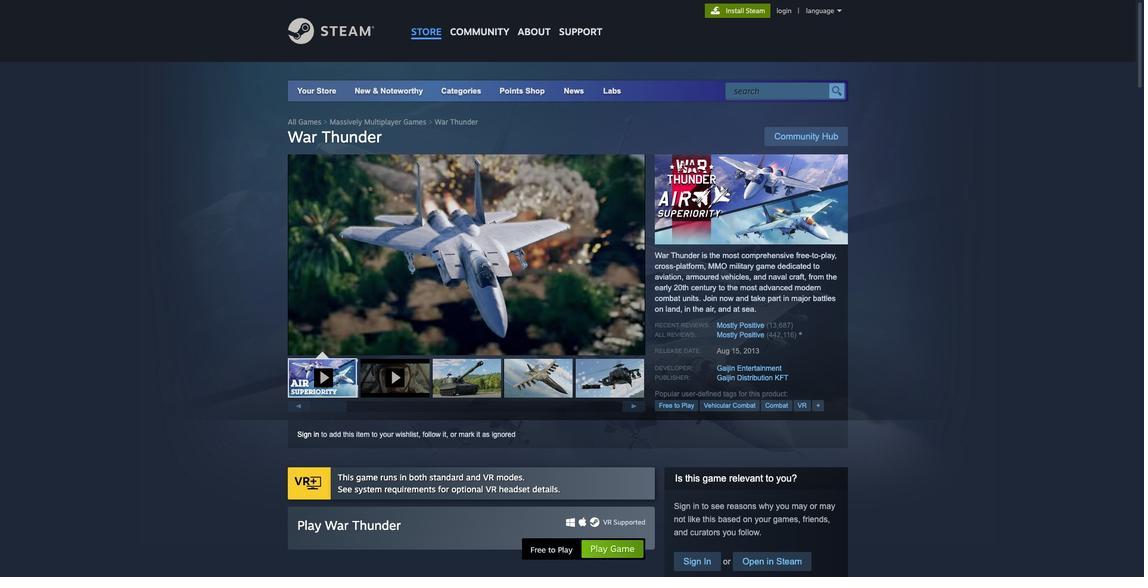 Task type: vqa. For each thing, say whether or not it's contained in the screenshot.
play,
yes



Task type: locate. For each thing, give the bounding box(es) containing it.
0 horizontal spatial >
[[324, 117, 328, 126]]

this
[[750, 390, 761, 399], [343, 431, 354, 439], [686, 474, 700, 484], [703, 515, 716, 524]]

steam
[[746, 7, 766, 15], [777, 557, 803, 567]]

game inside the this game runs in both standard and vr modes. see system requirements for optional vr headset details.
[[356, 472, 378, 483]]

all games > massively multiplayer games > war thunder
[[288, 117, 478, 126]]

sign left in
[[684, 557, 702, 567]]

0 horizontal spatial combat
[[733, 402, 756, 409]]

the right is
[[710, 251, 721, 260]]

gaijin for gaijin distribution kft
[[717, 374, 736, 382]]

0 vertical spatial all
[[288, 117, 296, 126]]

1 horizontal spatial free to play
[[659, 402, 695, 409]]

positive down mostly positive (13,687)
[[740, 331, 765, 339]]

0 vertical spatial or
[[451, 431, 457, 439]]

at
[[734, 305, 740, 314]]

categories link
[[442, 86, 482, 95]]

> left war thunder link
[[429, 117, 433, 126]]

1 vertical spatial gaijin
[[717, 374, 736, 382]]

and inside the this game runs in both standard and vr modes. see system requirements for optional vr headset details.
[[466, 472, 481, 483]]

gaijin distribution kft link
[[717, 374, 789, 382]]

may up friends,
[[820, 502, 836, 511]]

2 mostly from the top
[[717, 331, 738, 339]]

aug
[[717, 347, 730, 356]]

combat down 'product:'
[[766, 402, 789, 409]]

1 vertical spatial for
[[438, 484, 449, 494]]

developer:
[[655, 365, 693, 372]]

free
[[659, 402, 673, 409], [531, 545, 546, 555]]

new & noteworthy link
[[355, 86, 423, 95]]

craft,
[[790, 272, 807, 281]]

gaijin up tags
[[717, 374, 736, 382]]

0 horizontal spatial all
[[288, 117, 296, 126]]

0 horizontal spatial for
[[438, 484, 449, 494]]

0 vertical spatial free to play
[[659, 402, 695, 409]]

play game
[[591, 543, 635, 555]]

2 vertical spatial or
[[721, 557, 733, 567]]

1 horizontal spatial or
[[721, 557, 733, 567]]

vehicular combat
[[704, 402, 756, 409]]

all down recent
[[655, 332, 666, 338]]

new & noteworthy
[[355, 86, 423, 95]]

is
[[702, 251, 708, 260]]

0 vertical spatial for
[[739, 390, 748, 399]]

vehicular combat link
[[700, 400, 760, 412]]

community
[[450, 26, 510, 38]]

install
[[726, 7, 745, 15]]

all reviews:
[[655, 332, 697, 338]]

1 vertical spatial sign
[[674, 502, 691, 511]]

in up requirements at the bottom left of page
[[400, 472, 407, 483]]

1 gaijin from the top
[[717, 365, 736, 373]]

games right multiplayer
[[404, 117, 427, 126]]

positive for mostly positive (13,687)
[[740, 321, 765, 330]]

combat
[[655, 294, 681, 303]]

1 horizontal spatial for
[[739, 390, 748, 399]]

positive up the mostly positive (442,116) *
[[740, 321, 765, 330]]

item
[[356, 431, 370, 439]]

1 horizontal spatial all
[[655, 332, 666, 338]]

0 vertical spatial your
[[380, 431, 394, 439]]

wishlist,
[[396, 431, 421, 439]]

0 horizontal spatial you
[[723, 528, 737, 537]]

1 horizontal spatial free
[[659, 402, 673, 409]]

2 horizontal spatial game
[[756, 262, 776, 271]]

sign for sign in
[[684, 557, 702, 567]]

or up friends,
[[810, 502, 818, 511]]

positive for mostly positive (442,116) *
[[740, 331, 765, 339]]

may up games,
[[792, 502, 808, 511]]

2 > from the left
[[429, 117, 433, 126]]

0 horizontal spatial on
[[655, 305, 664, 314]]

sign in link
[[298, 431, 319, 439]]

mmo
[[709, 262, 728, 271]]

search search field
[[735, 83, 827, 99]]

in up "like"
[[693, 502, 700, 511]]

0 horizontal spatial steam
[[746, 7, 766, 15]]

1 horizontal spatial on
[[744, 515, 753, 524]]

1 vertical spatial mostly
[[717, 331, 738, 339]]

reviews: up all reviews: on the right bottom of page
[[681, 322, 711, 329]]

combat down tags
[[733, 402, 756, 409]]

and up optional
[[466, 472, 481, 483]]

0 vertical spatial you
[[776, 502, 790, 511]]

in right part
[[784, 294, 790, 303]]

it
[[477, 431, 480, 439]]

headset
[[499, 484, 530, 494]]

war thunder is the most comprehensive free-to-play, cross-platform, mmo military game dedicated to aviation, armoured vehicles, and naval craft, from the early 20th century to the most advanced modern combat units. join now and take part in major battles on land, in the air, and at sea.
[[655, 251, 838, 314]]

1 horizontal spatial may
[[820, 502, 836, 511]]

0 horizontal spatial most
[[723, 251, 740, 260]]

gaijin entertainment link
[[717, 365, 782, 373]]

0 vertical spatial on
[[655, 305, 664, 314]]

on inside sign in to see reasons why you may or may not like this based on your games, friends, and curators you follow.
[[744, 515, 753, 524]]

on down combat
[[655, 305, 664, 314]]

you up games,
[[776, 502, 790, 511]]

you down based
[[723, 528, 737, 537]]

sign inside sign in to see reasons why you may or may not like this based on your games, friends, and curators you follow.
[[674, 502, 691, 511]]

or right it,
[[451, 431, 457, 439]]

and down now
[[719, 305, 732, 314]]

1 vertical spatial on
[[744, 515, 753, 524]]

games,
[[774, 515, 801, 524]]

1 positive from the top
[[740, 321, 765, 330]]

on up follow.
[[744, 515, 753, 524]]

steam right install
[[746, 7, 766, 15]]

gaijin down aug
[[717, 365, 736, 373]]

reasons
[[727, 502, 757, 511]]

in inside "link"
[[767, 557, 774, 567]]

game
[[756, 262, 776, 271], [356, 472, 378, 483], [703, 474, 727, 484]]

positive inside the mostly positive (442,116) *
[[740, 331, 765, 339]]

1 vertical spatial free
[[531, 545, 546, 555]]

in inside the this game runs in both standard and vr modes. see system requirements for optional vr headset details.
[[400, 472, 407, 483]]

1 mostly from the top
[[717, 321, 738, 330]]

mostly for mostly positive (442,116) *
[[717, 331, 738, 339]]

sign in to see reasons why you may or may not like this based on your games, friends, and curators you follow.
[[674, 502, 836, 537]]

sign for sign in to add this item to your wishlist, follow it, or mark it as ignored
[[298, 431, 312, 439]]

0 vertical spatial sign
[[298, 431, 312, 439]]

your left wishlist,
[[380, 431, 394, 439]]

for inside the this game runs in both standard and vr modes. see system requirements for optional vr headset details.
[[438, 484, 449, 494]]

steam inside open in steam "link"
[[777, 557, 803, 567]]

free to play link
[[655, 400, 699, 412]]

sea.
[[742, 305, 757, 314]]

tags
[[724, 390, 737, 399]]

0 horizontal spatial free
[[531, 545, 546, 555]]

1 horizontal spatial combat
[[766, 402, 789, 409]]

store
[[317, 86, 337, 95]]

0 vertical spatial mostly
[[717, 321, 738, 330]]

sign for sign in to see reasons why you may or may not like this based on your games, friends, and curators you follow.
[[674, 502, 691, 511]]

part
[[768, 294, 782, 303]]

in right open
[[767, 557, 774, 567]]

thunder up platform,
[[671, 251, 700, 260]]

1 vertical spatial positive
[[740, 331, 765, 339]]

0 horizontal spatial may
[[792, 502, 808, 511]]

the down vehicles,
[[728, 283, 738, 292]]

hub
[[823, 131, 839, 141]]

2 games from the left
[[404, 117, 427, 126]]

kft
[[775, 374, 789, 382]]

0 vertical spatial reviews:
[[681, 322, 711, 329]]

1 horizontal spatial most
[[741, 283, 757, 292]]

this inside sign in to see reasons why you may or may not like this based on your games, friends, and curators you follow.
[[703, 515, 716, 524]]

2 gaijin from the top
[[717, 374, 736, 382]]

the right from
[[827, 272, 838, 281]]

1 combat from the left
[[733, 402, 756, 409]]

1 horizontal spatial your
[[755, 515, 771, 524]]

mostly up aug
[[717, 331, 738, 339]]

reviews: down recent reviews:
[[667, 332, 697, 338]]

for right tags
[[739, 390, 748, 399]]

> up "war thunder"
[[324, 117, 328, 126]]

1 vertical spatial steam
[[777, 557, 803, 567]]

follow
[[423, 431, 441, 439]]

air,
[[706, 305, 716, 314]]

None search field
[[726, 82, 846, 100]]

2 positive from the top
[[740, 331, 765, 339]]

community hub
[[775, 131, 839, 141]]

new
[[355, 86, 371, 95]]

0 vertical spatial gaijin
[[717, 365, 736, 373]]

mostly inside the mostly positive (442,116) *
[[717, 331, 738, 339]]

0 horizontal spatial game
[[356, 472, 378, 483]]

vr
[[798, 402, 807, 409], [483, 472, 494, 483], [486, 484, 497, 494], [604, 518, 612, 527]]

most up the military
[[723, 251, 740, 260]]

multiplayer
[[364, 117, 402, 126]]

support link
[[555, 0, 607, 41]]

publisher:
[[655, 375, 691, 381]]

battles
[[813, 294, 836, 303]]

1 horizontal spatial >
[[429, 117, 433, 126]]

mostly down at at right bottom
[[717, 321, 738, 330]]

advanced
[[760, 283, 793, 292]]

positive
[[740, 321, 765, 330], [740, 331, 765, 339]]

for down standard
[[438, 484, 449, 494]]

1 vertical spatial all
[[655, 332, 666, 338]]

is this game relevant to you?
[[676, 474, 798, 484]]

0 vertical spatial most
[[723, 251, 740, 260]]

1 vertical spatial reviews:
[[667, 332, 697, 338]]

gaijin distribution kft
[[717, 374, 789, 382]]

or inside sign in to see reasons why you may or may not like this based on your games, friends, and curators you follow.
[[810, 502, 818, 511]]

1 vertical spatial your
[[755, 515, 771, 524]]

aug 15, 2013
[[717, 347, 760, 356]]

gaijin
[[717, 365, 736, 373], [717, 374, 736, 382]]

play
[[682, 402, 695, 409], [298, 518, 322, 533], [591, 543, 608, 555], [558, 545, 573, 555]]

0 vertical spatial positive
[[740, 321, 765, 330]]

this up curators
[[703, 515, 716, 524]]

century
[[691, 283, 717, 292]]

2 vertical spatial sign
[[684, 557, 702, 567]]

join
[[704, 294, 718, 303]]

is
[[676, 474, 683, 484]]

vr left modes.
[[483, 472, 494, 483]]

2 combat from the left
[[766, 402, 789, 409]]

vehicles,
[[722, 272, 752, 281]]

game up the see
[[703, 474, 727, 484]]

mostly positive (13,687)
[[717, 321, 794, 330]]

free-
[[797, 251, 813, 260]]

to inside sign in to see reasons why you may or may not like this based on your games, friends, and curators you follow.
[[702, 502, 709, 511]]

1 horizontal spatial games
[[404, 117, 427, 126]]

(13,687)
[[767, 321, 794, 330]]

in left add
[[314, 431, 319, 439]]

play war thunder
[[298, 518, 401, 533]]

armoured
[[686, 272, 719, 281]]

1 vertical spatial you
[[723, 528, 737, 537]]

play,
[[822, 251, 837, 260]]

1 vertical spatial or
[[810, 502, 818, 511]]

the
[[710, 251, 721, 260], [827, 272, 838, 281], [728, 283, 738, 292], [693, 305, 704, 314]]

or right in
[[721, 557, 733, 567]]

on
[[655, 305, 664, 314], [744, 515, 753, 524]]

mark
[[459, 431, 475, 439]]

war down see
[[325, 518, 349, 533]]

0 vertical spatial steam
[[746, 7, 766, 15]]

0 horizontal spatial free to play
[[531, 545, 573, 555]]

and down the not at the bottom right of the page
[[674, 528, 688, 537]]

|
[[798, 7, 800, 15]]

vr left supported
[[604, 518, 612, 527]]

2 horizontal spatial or
[[810, 502, 818, 511]]

games
[[299, 117, 321, 126], [404, 117, 427, 126]]

your store
[[298, 86, 337, 95]]

game down comprehensive
[[756, 262, 776, 271]]

global menu navigation
[[407, 0, 607, 43]]

popular
[[655, 390, 680, 399]]

1 horizontal spatial steam
[[777, 557, 803, 567]]

your down the why
[[755, 515, 771, 524]]

reviews: for (442,116)
[[667, 332, 697, 338]]

0 horizontal spatial your
[[380, 431, 394, 439]]

0 horizontal spatial games
[[299, 117, 321, 126]]

game up the system at the bottom left
[[356, 472, 378, 483]]

steam right open
[[777, 557, 803, 567]]

curators
[[691, 528, 721, 537]]

1 > from the left
[[324, 117, 328, 126]]

most up the take
[[741, 283, 757, 292]]

and left the naval
[[754, 272, 767, 281]]

sign left add
[[298, 431, 312, 439]]

war thunder link
[[435, 117, 478, 126]]

games up "war thunder"
[[299, 117, 321, 126]]

may
[[792, 502, 808, 511], [820, 502, 836, 511]]

all up "war thunder"
[[288, 117, 296, 126]]

war up cross-
[[655, 251, 669, 260]]

sign up the not at the bottom right of the page
[[674, 502, 691, 511]]

1 horizontal spatial you
[[776, 502, 790, 511]]



Task type: describe. For each thing, give the bounding box(es) containing it.
+
[[817, 402, 821, 409]]

not
[[674, 515, 686, 524]]

login | language
[[777, 7, 835, 15]]

all games link
[[288, 117, 321, 126]]

this game runs in both standard and vr modes. see system requirements for optional vr headset details.
[[338, 472, 561, 494]]

account menu navigation
[[705, 4, 848, 18]]

gaijin for gaijin entertainment
[[717, 365, 736, 373]]

15,
[[732, 347, 742, 356]]

war thunder
[[288, 127, 382, 146]]

game
[[611, 543, 635, 555]]

gaijin entertainment
[[717, 365, 782, 373]]

in
[[704, 557, 712, 567]]

thunder inside 'war thunder is the most comprehensive free-to-play, cross-platform, mmo military game dedicated to aviation, armoured vehicles, and naval craft, from the early 20th century to the most advanced modern combat units. join now and take part in major battles on land, in the air, and at sea.'
[[671, 251, 700, 260]]

thunder down the system at the bottom left
[[352, 518, 401, 533]]

2013
[[744, 347, 760, 356]]

user-
[[682, 390, 698, 399]]

login link
[[775, 7, 795, 15]]

date:
[[684, 348, 702, 354]]

your store link
[[298, 86, 337, 95]]

and up at at right bottom
[[736, 294, 749, 303]]

platform,
[[676, 262, 707, 271]]

open in steam
[[743, 557, 803, 567]]

military
[[730, 262, 754, 271]]

thunder down massively on the left of page
[[322, 127, 382, 146]]

this down the distribution
[[750, 390, 761, 399]]

(442,116)
[[767, 331, 797, 339]]

steam inside install steam link
[[746, 7, 766, 15]]

in inside sign in to see reasons why you may or may not like this based on your games, friends, and curators you follow.
[[693, 502, 700, 511]]

1 may from the left
[[792, 502, 808, 511]]

as
[[482, 431, 490, 439]]

friends,
[[803, 515, 831, 524]]

war inside 'war thunder is the most comprehensive free-to-play, cross-platform, mmo military game dedicated to aviation, armoured vehicles, and naval craft, from the early 20th century to the most advanced modern combat units. join now and take part in major battles on land, in the air, and at sea.'
[[655, 251, 669, 260]]

1 vertical spatial free to play
[[531, 545, 573, 555]]

popular user-defined tags for this product:
[[655, 390, 789, 399]]

like
[[688, 515, 701, 524]]

this
[[338, 472, 354, 483]]

2 may from the left
[[820, 502, 836, 511]]

all for all games > massively multiplayer games > war thunder
[[288, 117, 296, 126]]

release
[[655, 348, 683, 354]]

units.
[[683, 294, 701, 303]]

points shop
[[500, 86, 545, 95]]

relevant
[[730, 474, 764, 484]]

it,
[[443, 431, 449, 439]]

*
[[799, 331, 803, 341]]

release date:
[[655, 348, 702, 354]]

supported
[[614, 518, 646, 527]]

to-
[[813, 251, 822, 260]]

open
[[743, 557, 765, 567]]

vr supported
[[604, 518, 646, 527]]

thunder down the categories
[[451, 117, 478, 126]]

both
[[409, 472, 427, 483]]

support
[[559, 26, 603, 38]]

the down units.
[[693, 305, 704, 314]]

1 horizontal spatial game
[[703, 474, 727, 484]]

naval
[[769, 272, 788, 281]]

requirements
[[385, 484, 436, 494]]

optional
[[452, 484, 484, 494]]

language
[[807, 7, 835, 15]]

your inside sign in to see reasons why you may or may not like this based on your games, friends, and curators you follow.
[[755, 515, 771, 524]]

noteworthy
[[381, 86, 423, 95]]

1 vertical spatial most
[[741, 283, 757, 292]]

cross-
[[655, 262, 676, 271]]

news link
[[555, 80, 594, 101]]

link to the steam homepage image
[[288, 18, 393, 44]]

standard
[[430, 472, 464, 483]]

this right the is
[[686, 474, 700, 484]]

&
[[373, 86, 379, 95]]

early
[[655, 283, 672, 292]]

0 horizontal spatial or
[[451, 431, 457, 439]]

why
[[759, 502, 774, 511]]

categories
[[442, 86, 482, 95]]

runs
[[381, 472, 397, 483]]

shop
[[526, 86, 545, 95]]

see
[[711, 502, 725, 511]]

0 vertical spatial free
[[659, 402, 673, 409]]

about
[[518, 26, 551, 38]]

play game link
[[581, 540, 645, 559]]

on inside 'war thunder is the most comprehensive free-to-play, cross-platform, mmo military game dedicated to aviation, armoured vehicles, and naval craft, from the early 20th century to the most advanced modern combat units. join now and take part in major battles on land, in the air, and at sea.'
[[655, 305, 664, 314]]

modes.
[[497, 472, 525, 483]]

reviews: for (13,687)
[[681, 322, 711, 329]]

mostly for mostly positive (13,687)
[[717, 321, 738, 330]]

community hub link
[[765, 127, 848, 146]]

dedicated
[[778, 262, 812, 271]]

ignored
[[492, 431, 516, 439]]

vr left +
[[798, 402, 807, 409]]

sign in
[[684, 557, 712, 567]]

vr down modes.
[[486, 484, 497, 494]]

and inside sign in to see reasons why you may or may not like this based on your games, friends, and curators you follow.
[[674, 528, 688, 537]]

this right add
[[343, 431, 354, 439]]

combat link
[[762, 400, 793, 412]]

store
[[411, 26, 442, 38]]

major
[[792, 294, 811, 303]]

war down the categories
[[435, 117, 448, 126]]

comprehensive
[[742, 251, 794, 260]]

20th
[[674, 283, 689, 292]]

in down units.
[[685, 305, 691, 314]]

from
[[809, 272, 825, 281]]

points
[[500, 86, 524, 95]]

game inside 'war thunder is the most comprehensive free-to-play, cross-platform, mmo military game dedicated to aviation, armoured vehicles, and naval craft, from the early 20th century to the most advanced modern combat units. join now and take part in major battles on land, in the air, and at sea.'
[[756, 262, 776, 271]]

news
[[564, 86, 584, 95]]

1 games from the left
[[299, 117, 321, 126]]

to inside free to play link
[[675, 402, 680, 409]]

you?
[[777, 474, 798, 484]]

sign in link
[[674, 552, 721, 571]]

all for all reviews:
[[655, 332, 666, 338]]

system
[[355, 484, 382, 494]]

sign in to add this item to your wishlist, follow it, or mark it as ignored
[[298, 431, 516, 439]]

war down all games link
[[288, 127, 317, 146]]

entertainment
[[738, 365, 782, 373]]



